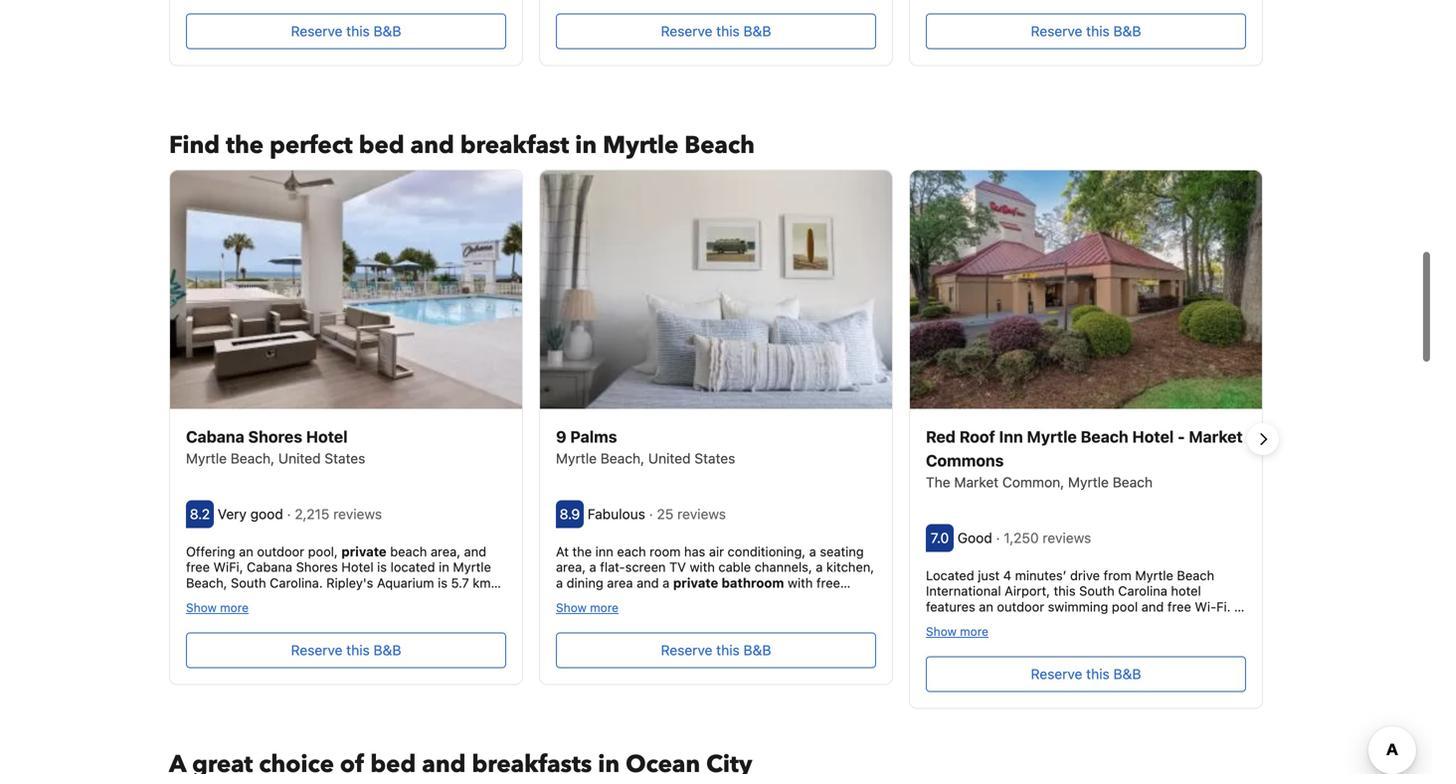 Task type: describe. For each thing, give the bounding box(es) containing it.
a up dining at the left bottom
[[589, 560, 596, 575]]

b&b inside red roof inn myrtle beach hotel - market commons section
[[1114, 666, 1141, 683]]

a up linen on the bottom of page
[[699, 591, 706, 606]]

more for cabana shores hotel
[[220, 601, 249, 615]]

private inside cabana shores hotel section
[[341, 545, 387, 560]]

reserve this b&b inside cabana shores hotel section
[[291, 642, 401, 659]]

find
[[169, 129, 220, 162]]

hotel
[[1171, 584, 1201, 599]]

km
[[473, 576, 491, 591]]

very
[[218, 506, 247, 523]]

25
[[657, 506, 674, 523]]

outdoor inside located just 4 minutes' drive from myrtle beach international airport, this south carolina hotel features an outdoor swimming pool and free wi-fi. a flat-screen tv is included in each room.
[[997, 600, 1045, 614]]

is equipped with a shower and free toiletries.
[[186, 653, 483, 684]]

with down channels,
[[788, 576, 813, 591]]

9 palms section
[[539, 170, 893, 686]]

a right "area"
[[663, 576, 670, 591]]

outdoor inside cabana shores hotel section
[[257, 545, 304, 560]]

is inside is offered in every air- conditioned room at red roof inn myrtle beach hotel. select rooms also feature a microwave and refrigerator.
[[1053, 646, 1063, 661]]

a inside located just 4 minutes' drive from myrtle beach international airport, this south carolina hotel features an outdoor swimming pool and free wi-fi. a flat-screen tv is included in each room.
[[1234, 600, 1243, 614]]

in right breakfast
[[575, 129, 597, 162]]

beach inside located just 4 minutes' drive from myrtle beach international airport, this south carolina hotel features an outdoor swimming pool and free wi-fi. a flat-screen tv is included in each room.
[[1177, 569, 1215, 583]]

cabana inside 'cabana shores hotel myrtle beach, united states'
[[186, 428, 244, 447]]

microwave
[[1133, 677, 1197, 692]]

this inside cabana shores hotel section
[[346, 642, 370, 659]]

conditioned
[[926, 662, 997, 676]]

scored 8.2 element
[[186, 501, 214, 529]]

beach, inside 'cabana shores hotel myrtle beach, united states'
[[231, 451, 275, 467]]

reserve this b&b link inside red roof inn myrtle beach hotel - market commons section
[[926, 657, 1246, 693]]

swimming
[[1048, 600, 1108, 614]]

bed inside with free toiletries, a shower and a hairdryer. at 9 palms every room comes with bed linen and towels.
[[663, 607, 686, 622]]

beach inside is offered in every air- conditioned room at red roof inn myrtle beach hotel. select rooms also feature a microwave and refrigerator.
[[1173, 662, 1210, 676]]

reserve inside red roof inn myrtle beach hotel - market commons section
[[1031, 666, 1083, 683]]

in inside is offered in every air- conditioned room at red roof inn myrtle beach hotel. select rooms also feature a microwave and refrigerator.
[[1113, 646, 1124, 661]]

with free toiletries, a shower and a hairdryer. at 9 palms every room comes with bed linen and towels.
[[556, 576, 871, 622]]

cable
[[719, 560, 751, 575]]

select
[[965, 677, 1003, 692]]

rooms
[[1007, 677, 1045, 692]]

rated fabulous element
[[588, 506, 649, 523]]

cabana shores hotel myrtle beach, united states
[[186, 428, 365, 467]]

toiletries,
[[556, 591, 612, 606]]

inn inside red roof inn myrtle beach hotel - market commons the market common, myrtle beach
[[999, 428, 1023, 447]]

perfect
[[270, 129, 353, 162]]

7.0
[[931, 530, 949, 547]]

carolina.
[[270, 576, 323, 591]]

myrtle inside 9 palms myrtle beach, united states
[[556, 451, 597, 467]]

and inside beach area, and free wifi, cabana shores hotel is located in myrtle beach, south carolina. ripley's aquarium is 5.7 km away.
[[464, 545, 486, 560]]

9 inside with free toiletries, a shower and a hairdryer. at 9 palms every room comes with bed linen and towels.
[[787, 591, 795, 606]]

kitchen,
[[827, 560, 874, 575]]

and inside is offered in every air- conditioned room at red roof inn myrtle beach hotel. select rooms also feature a microwave and refrigerator.
[[1201, 677, 1223, 692]]

fi.
[[1217, 600, 1231, 614]]

from 2,215 reviews element
[[287, 506, 386, 523]]

scored 7.0 element
[[926, 525, 954, 553]]

show more for red roof inn myrtle beach hotel - market commons
[[926, 625, 989, 639]]

at inside with free toiletries, a shower and a hairdryer. at 9 palms every room comes with bed linen and towels.
[[770, 591, 783, 606]]

palms inside with free toiletries, a shower and a hairdryer. at 9 palms every room comes with bed linen and towels.
[[798, 591, 834, 606]]

red roof inn myrtle beach hotel - market commons section
[[909, 170, 1263, 710]]

shower for with
[[440, 653, 483, 668]]

red roof inn myrtle beach hotel - market commons the market common, myrtle beach
[[926, 428, 1243, 491]]

at inside at the inn each room has air conditioning, a seating area, a flat-screen tv with cable channels, a kitchen, a dining area and a
[[556, 545, 569, 560]]

ocean
[[338, 622, 375, 637]]

room. inside located just 4 minutes' drive from myrtle beach international airport, this south carolina hotel features an outdoor swimming pool and free wi-fi. a flat-screen tv is included in each room.
[[1131, 615, 1166, 630]]

red roof inn myrtle beach hotel - market commons image
[[910, 171, 1262, 409]]

with right comes
[[634, 607, 659, 622]]

free inside is equipped with a shower and free toiletries.
[[212, 669, 236, 684]]

carolina
[[1118, 584, 1168, 599]]

myrtle inside 'cabana shores hotel myrtle beach, united states'
[[186, 451, 227, 467]]

a left kitchen,
[[816, 560, 823, 575]]

show for red roof inn myrtle beach hotel - market commons
[[926, 625, 957, 639]]

1 horizontal spatial market
[[1189, 428, 1243, 447]]

and inside at the inn each room has air conditioning, a seating area, a flat-screen tv with cable channels, a kitchen, a dining area and a
[[637, 576, 659, 591]]

a for a
[[926, 646, 938, 661]]

9 inside 9 palms myrtle beach, united states
[[556, 428, 567, 447]]

1,250
[[1004, 530, 1039, 547]]

this inside reserve this b&b link
[[1086, 666, 1110, 683]]

b&b inside 9 palms section
[[744, 642, 771, 659]]

a for a furnished balcony with ocean view, a seating area, and a small refrigerator are featured in each room. the
[[186, 622, 195, 637]]

reserve this b&b inside red roof inn myrtle beach hotel - market commons section
[[1031, 666, 1141, 683]]

area, inside a furnished balcony with ocean view, a seating area, and a small refrigerator are featured in each room. the
[[470, 622, 500, 637]]

beach, inside 9 palms myrtle beach, united states
[[601, 451, 645, 467]]

hotel inside beach area, and free wifi, cabana shores hotel is located in myrtle beach, south carolina. ripley's aquarium is 5.7 km away.
[[342, 560, 374, 575]]

a up channels,
[[809, 545, 816, 560]]

scored 8.9 element
[[556, 501, 584, 529]]

free inside with free toiletries, a shower and a hairdryer. at 9 palms every room comes with bed linen and towels.
[[817, 576, 840, 591]]

inn inside is offered in every air- conditioned room at red roof inn myrtle beach hotel. select rooms also feature a microwave and refrigerator.
[[1109, 662, 1127, 676]]

featured
[[352, 638, 403, 653]]

drive
[[1070, 569, 1100, 583]]

every inside with free toiletries, a shower and a hairdryer. at 9 palms every room comes with bed linen and towels.
[[838, 591, 871, 606]]

8.2
[[190, 506, 210, 523]]

is up aquarium
[[377, 560, 387, 575]]

8.9
[[560, 506, 580, 523]]

private inside 9 palms section
[[673, 576, 718, 591]]

hairdryer.
[[710, 591, 767, 606]]

are
[[330, 638, 349, 653]]

reserve this b&b inside 9 palms section
[[661, 642, 771, 659]]

refrigerator.
[[926, 693, 997, 708]]

red roof inn myrtle beach hotel - market commons link
[[926, 425, 1246, 473]]

offering an outdoor pool, private
[[186, 545, 387, 560]]

located just 4 minutes' drive from myrtle beach international airport, this south carolina hotel features an outdoor swimming pool and free wi-fi. a flat-screen tv is included in each room.
[[926, 569, 1243, 630]]

with inside is equipped with a shower and free toiletries.
[[400, 653, 426, 668]]

located
[[391, 560, 435, 575]]

feature
[[1076, 677, 1119, 692]]

screen inside located just 4 minutes' drive from myrtle beach international airport, this south carolina hotel features an outdoor swimming pool and free wi-fi. a flat-screen tv is included in each room.
[[951, 615, 992, 630]]

features
[[926, 600, 975, 614]]

linen
[[689, 607, 718, 622]]

states inside 9 palms myrtle beach, united states
[[695, 451, 735, 467]]

ripley's
[[326, 576, 373, 591]]

area, inside at the inn each room has air conditioning, a seating area, a flat-screen tv with cable channels, a kitchen, a dining area and a
[[556, 560, 586, 575]]

reviews for 9 palms
[[677, 506, 726, 523]]

9 palms link
[[556, 425, 876, 449]]

reserve inside cabana shores hotel section
[[291, 642, 343, 659]]

is left 5.7
[[438, 576, 448, 591]]

wifi,
[[213, 560, 243, 575]]

cabana shores hotel link
[[186, 425, 506, 449]]

1 vertical spatial market
[[954, 475, 999, 491]]

conditioning,
[[728, 545, 806, 560]]

inn
[[595, 545, 614, 560]]

offering
[[186, 545, 235, 560]]

united inside 'cabana shores hotel myrtle beach, united states'
[[278, 451, 321, 467]]

comes
[[591, 607, 630, 622]]

room. inside a furnished balcony with ocean view, a seating area, and a small refrigerator are featured in each room. the
[[453, 638, 488, 653]]

beach area, and free wifi, cabana shores hotel is located in myrtle beach, south carolina. ripley's aquarium is 5.7 km away.
[[186, 545, 491, 606]]

a down "area"
[[616, 591, 623, 606]]

away.
[[186, 591, 219, 606]]

at
[[1035, 662, 1047, 676]]

balcony
[[259, 622, 306, 637]]

fabulous
[[588, 506, 645, 523]]

red inside is offered in every air- conditioned room at red roof inn myrtle beach hotel. select rooms also feature a microwave and refrigerator.
[[1050, 662, 1074, 676]]

a down the furnished
[[212, 638, 219, 653]]

room inside at the inn each room has air conditioning, a seating area, a flat-screen tv with cable channels, a kitchen, a dining area and a
[[650, 545, 681, 560]]

reviews inside cabana shores hotel section
[[333, 506, 382, 523]]

from
[[1104, 569, 1132, 583]]

a furnished balcony with ocean view, a seating area, and a small refrigerator are featured in each room. the
[[186, 622, 500, 668]]

pool
[[1112, 600, 1138, 614]]

tv inside at the inn each room has air conditioning, a seating area, a flat-screen tv with cable channels, a kitchen, a dining area and a
[[669, 560, 686, 575]]

the inside a furnished balcony with ocean view, a seating area, and a small refrigerator are featured in each room. the
[[186, 653, 209, 668]]

air
[[709, 545, 724, 560]]

room inside is offered in every air- conditioned room at red roof inn myrtle beach hotel. select rooms also feature a microwave and refrigerator.
[[1001, 662, 1032, 676]]

commons
[[926, 452, 1004, 471]]

also
[[1048, 677, 1073, 692]]

free inside beach area, and free wifi, cabana shores hotel is located in myrtle beach, south carolina. ripley's aquarium is 5.7 km away.
[[186, 560, 210, 575]]

each inside located just 4 minutes' drive from myrtle beach international airport, this south carolina hotel features an outdoor swimming pool and free wi-fi. a flat-screen tv is included in each room.
[[1098, 615, 1127, 630]]

breakfast
[[460, 129, 569, 162]]

channels,
[[755, 560, 812, 575]]

good
[[250, 506, 283, 523]]



Task type: vqa. For each thing, say whether or not it's contained in the screenshot.
a within is equipped with a shower and free toiletries.
yes



Task type: locate. For each thing, give the bounding box(es) containing it.
minutes'
[[1015, 569, 1067, 583]]

in
[[575, 129, 597, 162], [439, 560, 449, 575], [1084, 615, 1095, 630], [406, 638, 417, 653], [1113, 646, 1124, 661]]

area, up dining at the left bottom
[[556, 560, 586, 575]]

bathroom
[[722, 576, 784, 591]]

reserve this b&b
[[291, 23, 401, 39], [661, 23, 771, 39], [1031, 23, 1141, 39], [291, 642, 401, 659], [661, 642, 771, 659], [1031, 666, 1141, 683]]

a inside is equipped with a shower and free toiletries.
[[429, 653, 436, 668]]

0 horizontal spatial room
[[556, 607, 587, 622]]

this inside located just 4 minutes' drive from myrtle beach international airport, this south carolina hotel features an outdoor swimming pool and free wi-fi. a flat-screen tv is included in each room.
[[1054, 584, 1076, 599]]

show more button inside 9 palms section
[[556, 600, 619, 615]]

offered
[[1066, 646, 1110, 661]]

beach, up "away."
[[186, 576, 227, 591]]

beach, inside beach area, and free wifi, cabana shores hotel is located in myrtle beach, south carolina. ripley's aquarium is 5.7 km away.
[[186, 576, 227, 591]]

private down has
[[673, 576, 718, 591]]

2 horizontal spatial show more
[[926, 625, 989, 639]]

0 vertical spatial red
[[926, 428, 956, 447]]

each right inn
[[617, 545, 646, 560]]

bed left linen on the bottom of page
[[663, 607, 686, 622]]

0 vertical spatial shores
[[248, 428, 302, 447]]

1 horizontal spatial palms
[[798, 591, 834, 606]]

0 horizontal spatial shower
[[440, 653, 483, 668]]

the down the commons
[[926, 475, 951, 491]]

7.0 good 1,250 reviews
[[931, 530, 1095, 547]]

the left inn
[[572, 545, 592, 560]]

shower inside is equipped with a shower and free toiletries.
[[440, 653, 483, 668]]

show more for cabana shores hotel
[[186, 601, 249, 615]]

reviews right 2,215
[[333, 506, 382, 523]]

beach
[[685, 129, 755, 162], [1081, 428, 1129, 447], [1113, 475, 1153, 491], [1177, 569, 1215, 583], [1173, 662, 1210, 676]]

every down kitchen,
[[838, 591, 871, 606]]

air-
[[1164, 646, 1185, 661]]

from 25 reviews element
[[649, 506, 730, 523]]

room left has
[[650, 545, 681, 560]]

2 vertical spatial a
[[926, 646, 938, 661]]

outdoor down "airport,"
[[997, 600, 1045, 614]]

room. down the pool
[[1131, 615, 1166, 630]]

with up are
[[309, 622, 335, 637]]

1 horizontal spatial reviews
[[677, 506, 726, 523]]

0 horizontal spatial 9
[[556, 428, 567, 447]]

more inside 9 palms section
[[590, 601, 619, 615]]

show up the furnished
[[186, 601, 217, 615]]

reviews inside red roof inn myrtle beach hotel - market commons section
[[1043, 530, 1091, 547]]

dining
[[567, 576, 603, 591]]

show inside 9 palms section
[[556, 601, 587, 615]]

0 vertical spatial the
[[926, 475, 951, 491]]

0 horizontal spatial states
[[325, 451, 365, 467]]

0 vertical spatial roof
[[960, 428, 995, 447]]

international
[[926, 584, 1001, 599]]

reviews for red roof inn myrtle beach hotel - market commons
[[1043, 530, 1091, 547]]

cabana down offering an outdoor pool, private at the left bottom of the page
[[247, 560, 292, 575]]

hotel left -
[[1132, 428, 1174, 447]]

1 vertical spatial tv
[[995, 615, 1012, 630]]

inn up 'common,'
[[999, 428, 1023, 447]]

reviews inside 9 palms section
[[677, 506, 726, 523]]

a inside is offered in every air- conditioned room at red roof inn myrtle beach hotel. select rooms also feature a microwave and refrigerator.
[[1123, 677, 1130, 692]]

0 horizontal spatial tv
[[669, 560, 686, 575]]

roof down offered
[[1077, 662, 1105, 676]]

more for red roof inn myrtle beach hotel - market commons
[[960, 625, 989, 639]]

show more button up the furnished
[[186, 600, 249, 615]]

0 vertical spatial 9
[[556, 428, 567, 447]]

0 vertical spatial an
[[239, 545, 253, 560]]

the for find
[[226, 129, 264, 162]]

show more inside cabana shores hotel section
[[186, 601, 249, 615]]

1 horizontal spatial shower
[[626, 591, 670, 606]]

0 horizontal spatial reviews
[[333, 506, 382, 523]]

show more button for 9 palms
[[556, 600, 619, 615]]

shower inside with free toiletries, a shower and a hairdryer. at 9 palms every room comes with bed linen and towels.
[[626, 591, 670, 606]]

a right equipped
[[429, 653, 436, 668]]

reviews
[[333, 506, 382, 523], [677, 506, 726, 523], [1043, 530, 1091, 547]]

more down features
[[960, 625, 989, 639]]

myrtle inside beach area, and free wifi, cabana shores hotel is located in myrtle beach, south carolina. ripley's aquarium is 5.7 km away.
[[453, 560, 491, 575]]

1 vertical spatial seating
[[423, 622, 467, 637]]

rated good element
[[958, 530, 996, 547]]

flat- inside at the inn each room has air conditioning, a seating area, a flat-screen tv with cable channels, a kitchen, a dining area and a
[[600, 560, 625, 575]]

cabana up 8.2
[[186, 428, 244, 447]]

refrigerator
[[257, 638, 326, 653]]

0 vertical spatial palms
[[570, 428, 617, 447]]

more inside red roof inn myrtle beach hotel - market commons section
[[960, 625, 989, 639]]

roof
[[960, 428, 995, 447], [1077, 662, 1105, 676]]

5.7
[[451, 576, 469, 591]]

screen down features
[[951, 615, 992, 630]]

this
[[346, 23, 370, 39], [716, 23, 740, 39], [1086, 23, 1110, 39], [1054, 584, 1076, 599], [346, 642, 370, 659], [716, 642, 740, 659], [1086, 666, 1110, 683]]

the for at
[[572, 545, 592, 560]]

show inside red roof inn myrtle beach hotel - market commons section
[[926, 625, 957, 639]]

a right view,
[[412, 622, 419, 637]]

tv inside located just 4 minutes' drive from myrtle beach international airport, this south carolina hotel features an outdoor swimming pool and free wi-fi. a flat-screen tv is included in each room.
[[995, 615, 1012, 630]]

inn up feature
[[1109, 662, 1127, 676]]

palms down channels,
[[798, 591, 834, 606]]

find the perfect bed and breakfast in myrtle beach
[[169, 129, 755, 162]]

flat- up "area"
[[600, 560, 625, 575]]

1 vertical spatial area,
[[556, 560, 586, 575]]

1 horizontal spatial each
[[617, 545, 646, 560]]

a left dining at the left bottom
[[556, 576, 563, 591]]

myrtle inside is offered in every air- conditioned room at red roof inn myrtle beach hotel. select rooms also feature a microwave and refrigerator.
[[1131, 662, 1169, 676]]

1 horizontal spatial room.
[[1131, 615, 1166, 630]]

is inside is equipped with a shower and free toiletries.
[[327, 653, 337, 668]]

1 horizontal spatial the
[[926, 475, 951, 491]]

in inside located just 4 minutes' drive from myrtle beach international airport, this south carolina hotel features an outdoor swimming pool and free wi-fi. a flat-screen tv is included in each room.
[[1084, 615, 1095, 630]]

outdoor up carolina.
[[257, 545, 304, 560]]

1 horizontal spatial more
[[590, 601, 619, 615]]

each down the pool
[[1098, 615, 1127, 630]]

0 vertical spatial room.
[[1131, 615, 1166, 630]]

0 horizontal spatial outdoor
[[257, 545, 304, 560]]

with down view,
[[400, 653, 426, 668]]

show down features
[[926, 625, 957, 639]]

hotel inside red roof inn myrtle beach hotel - market commons the market common, myrtle beach
[[1132, 428, 1174, 447]]

at down scored 8.9 element
[[556, 545, 569, 560]]

8.9 fabulous 25 reviews
[[560, 506, 730, 523]]

1 horizontal spatial tv
[[995, 615, 1012, 630]]

0 horizontal spatial show
[[186, 601, 217, 615]]

1 vertical spatial 9
[[787, 591, 795, 606]]

1 vertical spatial the
[[572, 545, 592, 560]]

0 vertical spatial inn
[[999, 428, 1023, 447]]

pool,
[[308, 545, 338, 560]]

red up also
[[1050, 662, 1074, 676]]

1 horizontal spatial every
[[1127, 646, 1160, 661]]

is down are
[[327, 653, 337, 668]]

2,215
[[295, 506, 330, 523]]

roof inside is offered in every air- conditioned room at red roof inn myrtle beach hotel. select rooms also feature a microwave and refrigerator.
[[1077, 662, 1105, 676]]

tv down "airport,"
[[995, 615, 1012, 630]]

hotel.
[[926, 677, 962, 692]]

2 vertical spatial room
[[1001, 662, 1032, 676]]

palms up fabulous
[[570, 428, 617, 447]]

1 vertical spatial private
[[673, 576, 718, 591]]

at
[[556, 545, 569, 560], [770, 591, 783, 606]]

1 horizontal spatial south
[[1079, 584, 1115, 599]]

1 vertical spatial outdoor
[[997, 600, 1045, 614]]

red inside red roof inn myrtle beach hotel - market commons the market common, myrtle beach
[[926, 428, 956, 447]]

0 vertical spatial private
[[341, 545, 387, 560]]

show for cabana shores hotel
[[186, 601, 217, 615]]

and inside a furnished balcony with ocean view, a seating area, and a small refrigerator are featured in each room. the
[[186, 638, 208, 653]]

common,
[[1003, 475, 1064, 491]]

an
[[239, 545, 253, 560], [979, 600, 994, 614]]

the right the find
[[226, 129, 264, 162]]

cabana
[[186, 428, 244, 447], [247, 560, 292, 575]]

included
[[1029, 615, 1081, 630]]

0 horizontal spatial an
[[239, 545, 253, 560]]

private bathroom
[[673, 576, 784, 591]]

in down swimming
[[1084, 615, 1095, 630]]

a right feature
[[1123, 677, 1130, 692]]

aquarium
[[377, 576, 434, 591]]

shower for toiletries,
[[626, 591, 670, 606]]

free down the hotel on the bottom right
[[1168, 600, 1191, 614]]

show more button
[[186, 600, 249, 615], [556, 600, 619, 615], [926, 624, 989, 639]]

reviews right the 25
[[677, 506, 726, 523]]

0 vertical spatial tv
[[669, 560, 686, 575]]

in down view,
[[406, 638, 417, 653]]

united down cabana shores hotel link
[[278, 451, 321, 467]]

show more button inside cabana shores hotel section
[[186, 600, 249, 615]]

room down toiletries,
[[556, 607, 587, 622]]

1 vertical spatial roof
[[1077, 662, 1105, 676]]

with inside at the inn each room has air conditioning, a seating area, a flat-screen tv with cable channels, a kitchen, a dining area and a
[[690, 560, 715, 575]]

0 horizontal spatial palms
[[570, 428, 617, 447]]

tv down has
[[669, 560, 686, 575]]

-
[[1178, 428, 1185, 447]]

at the inn each room has air conditioning, a seating area, a flat-screen tv with cable channels, a kitchen, a dining area and a
[[556, 545, 874, 591]]

1 horizontal spatial the
[[572, 545, 592, 560]]

1 horizontal spatial show
[[556, 601, 587, 615]]

show more down features
[[926, 625, 989, 639]]

0 horizontal spatial the
[[186, 653, 209, 668]]

0 horizontal spatial flat-
[[600, 560, 625, 575]]

outdoor
[[257, 545, 304, 560], [997, 600, 1045, 614]]

0 horizontal spatial united
[[278, 451, 321, 467]]

screen
[[625, 560, 666, 575], [951, 615, 992, 630]]

from 1,250 reviews element
[[996, 530, 1095, 547]]

a down "away."
[[186, 622, 195, 637]]

1 vertical spatial the
[[186, 653, 209, 668]]

room. down 5.7
[[453, 638, 488, 653]]

show more up the furnished
[[186, 601, 249, 615]]

0 horizontal spatial market
[[954, 475, 999, 491]]

show more inside red roof inn myrtle beach hotel - market commons section
[[926, 625, 989, 639]]

room inside with free toiletries, a shower and a hairdryer. at 9 palms every room comes with bed linen and towels.
[[556, 607, 587, 622]]

the
[[226, 129, 264, 162], [572, 545, 592, 560]]

0 horizontal spatial the
[[226, 129, 264, 162]]

area
[[607, 576, 633, 591]]

the down the furnished
[[186, 653, 209, 668]]

9 up 8.9
[[556, 428, 567, 447]]

1 vertical spatial at
[[770, 591, 783, 606]]

is
[[377, 560, 387, 575], [438, 576, 448, 591], [1016, 615, 1026, 630], [1053, 646, 1063, 661], [327, 653, 337, 668]]

a up hotel.
[[926, 646, 938, 661]]

2 horizontal spatial area,
[[556, 560, 586, 575]]

0 vertical spatial bed
[[359, 129, 404, 162]]

is inside located just 4 minutes' drive from myrtle beach international airport, this south carolina hotel features an outdoor swimming pool and free wi-fi. a flat-screen tv is included in each room.
[[1016, 615, 1026, 630]]

0 vertical spatial screen
[[625, 560, 666, 575]]

1 horizontal spatial flat-
[[926, 615, 951, 630]]

0 vertical spatial each
[[617, 545, 646, 560]]

1 horizontal spatial bed
[[663, 607, 686, 622]]

each right featured
[[420, 638, 449, 653]]

south inside beach area, and free wifi, cabana shores hotel is located in myrtle beach, south carolina. ripley's aquarium is 5.7 km away.
[[231, 576, 266, 591]]

an down international
[[979, 600, 994, 614]]

palms
[[570, 428, 617, 447], [798, 591, 834, 606]]

this inside 9 palms section
[[716, 642, 740, 659]]

1 horizontal spatial room
[[650, 545, 681, 560]]

shores
[[248, 428, 302, 447], [296, 560, 338, 575]]

in inside a furnished balcony with ocean view, a seating area, and a small refrigerator are featured in each room. the
[[406, 638, 417, 653]]

1 vertical spatial inn
[[1109, 662, 1127, 676]]

south down wifi, at the left of page
[[231, 576, 266, 591]]

1 horizontal spatial beach,
[[231, 451, 275, 467]]

0 vertical spatial area,
[[431, 545, 461, 560]]

hotel up from 2,215 reviews element
[[306, 428, 348, 447]]

shower
[[626, 591, 670, 606], [440, 653, 483, 668]]

hotel inside 'cabana shores hotel myrtle beach, united states'
[[306, 428, 348, 447]]

0 horizontal spatial show more
[[186, 601, 249, 615]]

view,
[[378, 622, 408, 637]]

0 horizontal spatial south
[[231, 576, 266, 591]]

seating up kitchen,
[[820, 545, 864, 560]]

shower down 5.7
[[440, 653, 483, 668]]

flat- inside located just 4 minutes' drive from myrtle beach international airport, this south carolina hotel features an outdoor swimming pool and free wi-fi. a flat-screen tv is included in each room.
[[926, 615, 951, 630]]

more down "area"
[[590, 601, 619, 615]]

0 horizontal spatial area,
[[431, 545, 461, 560]]

room
[[650, 545, 681, 560], [556, 607, 587, 622], [1001, 662, 1032, 676]]

1 horizontal spatial red
[[1050, 662, 1074, 676]]

an inside section
[[239, 545, 253, 560]]

show more button for cabana shores hotel
[[186, 600, 249, 615]]

hotel up ripley's
[[342, 560, 374, 575]]

more inside cabana shores hotel section
[[220, 601, 249, 615]]

1 vertical spatial shores
[[296, 560, 338, 575]]

myrtle inside located just 4 minutes' drive from myrtle beach international airport, this south carolina hotel features an outdoor swimming pool and free wi-fi. a flat-screen tv is included in each room.
[[1135, 569, 1174, 583]]

a inside a furnished balcony with ocean view, a seating area, and a small refrigerator are featured in each room. the
[[186, 622, 195, 637]]

2 horizontal spatial a
[[1234, 600, 1243, 614]]

1 vertical spatial bed
[[663, 607, 686, 622]]

with down has
[[690, 560, 715, 575]]

1 vertical spatial room.
[[453, 638, 488, 653]]

in inside beach area, and free wifi, cabana shores hotel is located in myrtle beach, south carolina. ripley's aquarium is 5.7 km away.
[[439, 560, 449, 575]]

hotel
[[306, 428, 348, 447], [1132, 428, 1174, 447], [342, 560, 374, 575]]

area, down km
[[470, 622, 500, 637]]

next image
[[1251, 428, 1275, 452]]

red up the commons
[[926, 428, 956, 447]]

states inside 'cabana shores hotel myrtle beach, united states'
[[325, 451, 365, 467]]

1 horizontal spatial show more
[[556, 601, 619, 615]]

myrtle
[[603, 129, 679, 162], [1027, 428, 1077, 447], [186, 451, 227, 467], [556, 451, 597, 467], [1068, 475, 1109, 491], [453, 560, 491, 575], [1135, 569, 1174, 583], [1131, 662, 1169, 676]]

in right offered
[[1113, 646, 1124, 661]]

an inside located just 4 minutes' drive from myrtle beach international airport, this south carolina hotel features an outdoor swimming pool and free wi-fi. a flat-screen tv is included in each room.
[[979, 600, 994, 614]]

a
[[1234, 600, 1243, 614], [186, 622, 195, 637], [926, 646, 938, 661]]

the inside at the inn each room has air conditioning, a seating area, a flat-screen tv with cable channels, a kitchen, a dining area and a
[[572, 545, 592, 560]]

0 vertical spatial a
[[1234, 600, 1243, 614]]

show more for 9 palms
[[556, 601, 619, 615]]

airport,
[[1005, 584, 1050, 599]]

shower down "area"
[[626, 591, 670, 606]]

show more button down dining at the left bottom
[[556, 600, 619, 615]]

1 vertical spatial flat-
[[926, 615, 951, 630]]

inn
[[999, 428, 1023, 447], [1109, 662, 1127, 676]]

and inside located just 4 minutes' drive from myrtle beach international airport, this south carolina hotel features an outdoor swimming pool and free wi-fi. a flat-screen tv is included in each room.
[[1142, 600, 1164, 614]]

small
[[223, 638, 254, 653]]

0 horizontal spatial red
[[926, 428, 956, 447]]

with inside a furnished balcony with ocean view, a seating area, and a small refrigerator are featured in each room. the
[[309, 622, 335, 637]]

9 palms image
[[540, 171, 892, 409]]

south down 'drive'
[[1079, 584, 1115, 599]]

1 horizontal spatial screen
[[951, 615, 992, 630]]

8.2 very good 2,215 reviews
[[190, 506, 386, 523]]

property types region
[[153, 170, 1279, 710]]

0 vertical spatial room
[[650, 545, 681, 560]]

cabana shores hotel image
[[170, 171, 522, 409]]

0 horizontal spatial inn
[[999, 428, 1023, 447]]

furnished
[[198, 622, 255, 637]]

private up ripley's
[[341, 545, 387, 560]]

0 horizontal spatial private
[[341, 545, 387, 560]]

flat-
[[600, 560, 625, 575], [926, 615, 951, 630]]

every left air-
[[1127, 646, 1160, 661]]

beach
[[390, 545, 427, 560]]

located
[[926, 569, 974, 583]]

area, inside beach area, and free wifi, cabana shores hotel is located in myrtle beach, south carolina. ripley's aquarium is 5.7 km away.
[[431, 545, 461, 560]]

screen inside at the inn each room has air conditioning, a seating area, a flat-screen tv with cable channels, a kitchen, a dining area and a
[[625, 560, 666, 575]]

0 vertical spatial every
[[838, 591, 871, 606]]

shores inside beach area, and free wifi, cabana shores hotel is located in myrtle beach, south carolina. ripley's aquarium is 5.7 km away.
[[296, 560, 338, 575]]

rated very good element
[[218, 506, 287, 523]]

1 states from the left
[[325, 451, 365, 467]]

free down offering
[[186, 560, 210, 575]]

seating inside at the inn each room has air conditioning, a seating area, a flat-screen tv with cable channels, a kitchen, a dining area and a
[[820, 545, 864, 560]]

0 horizontal spatial seating
[[423, 622, 467, 637]]

has
[[684, 545, 706, 560]]

9 palms myrtle beach, united states
[[556, 428, 735, 467]]

show more
[[186, 601, 249, 615], [556, 601, 619, 615], [926, 625, 989, 639]]

cabana shores hotel section
[[169, 170, 523, 686]]

room.
[[1131, 615, 1166, 630], [453, 638, 488, 653]]

1 vertical spatial room
[[556, 607, 587, 622]]

show more button for red roof inn myrtle beach hotel - market commons
[[926, 624, 989, 639]]

is offered in every air- conditioned room at red roof inn myrtle beach hotel. select rooms also feature a microwave and refrigerator.
[[926, 646, 1223, 708]]

beach, up rated fabulous element
[[601, 451, 645, 467]]

show more down dining at the left bottom
[[556, 601, 619, 615]]

market
[[1189, 428, 1243, 447], [954, 475, 999, 491]]

1 vertical spatial each
[[1098, 615, 1127, 630]]

reserve this b&b link
[[186, 13, 506, 49], [556, 13, 876, 49], [926, 13, 1246, 49], [186, 633, 506, 669], [556, 633, 876, 669], [926, 657, 1246, 693]]

flat- down features
[[926, 615, 951, 630]]

free down small
[[212, 669, 236, 684]]

0 vertical spatial flat-
[[600, 560, 625, 575]]

2 vertical spatial each
[[420, 638, 449, 653]]

cabana inside beach area, and free wifi, cabana shores hotel is located in myrtle beach, south carolina. ripley's aquarium is 5.7 km away.
[[247, 560, 292, 575]]

palms inside 9 palms myrtle beach, united states
[[570, 428, 617, 447]]

bed right perfect
[[359, 129, 404, 162]]

wi-
[[1195, 600, 1217, 614]]

towels.
[[747, 607, 790, 622]]

in right located
[[439, 560, 449, 575]]

show more inside 9 palms section
[[556, 601, 619, 615]]

the inside red roof inn myrtle beach hotel - market commons the market common, myrtle beach
[[926, 475, 951, 491]]

1 horizontal spatial a
[[926, 646, 938, 661]]

market right -
[[1189, 428, 1243, 447]]

roof up the commons
[[960, 428, 995, 447]]

1 vertical spatial an
[[979, 600, 994, 614]]

9
[[556, 428, 567, 447], [787, 591, 795, 606]]

red
[[926, 428, 956, 447], [1050, 662, 1074, 676]]

shores inside 'cabana shores hotel myrtle beach, united states'
[[248, 428, 302, 447]]

b&b inside cabana shores hotel section
[[374, 642, 401, 659]]

united inside 9 palms myrtle beach, united states
[[648, 451, 691, 467]]

good
[[958, 530, 992, 547]]

more up the furnished
[[220, 601, 249, 615]]

united
[[278, 451, 321, 467], [648, 451, 691, 467]]

0 horizontal spatial room.
[[453, 638, 488, 653]]

roof inside red roof inn myrtle beach hotel - market commons the market common, myrtle beach
[[960, 428, 995, 447]]

and inside is equipped with a shower and free toiletries.
[[186, 669, 208, 684]]

0 vertical spatial at
[[556, 545, 569, 560]]

reserve
[[291, 23, 343, 39], [661, 23, 713, 39], [1031, 23, 1083, 39], [291, 642, 343, 659], [661, 642, 713, 659], [1031, 666, 1083, 683]]

2 horizontal spatial show more button
[[926, 624, 989, 639]]

1 vertical spatial every
[[1127, 646, 1160, 661]]

free inside located just 4 minutes' drive from myrtle beach international airport, this south carolina hotel features an outdoor swimming pool and free wi-fi. a flat-screen tv is included in each room.
[[1168, 600, 1191, 614]]

shores down pool,
[[296, 560, 338, 575]]

2 states from the left
[[695, 451, 735, 467]]

is down "airport,"
[[1016, 615, 1026, 630]]

2 horizontal spatial room
[[1001, 662, 1032, 676]]

1 horizontal spatial states
[[695, 451, 735, 467]]

equipped
[[340, 653, 397, 668]]

area,
[[431, 545, 461, 560], [556, 560, 586, 575], [470, 622, 500, 637]]

states down 9 palms link
[[695, 451, 735, 467]]

shores up good
[[248, 428, 302, 447]]

1 horizontal spatial outdoor
[[997, 600, 1045, 614]]

area, up 5.7
[[431, 545, 461, 560]]

seating inside a furnished balcony with ocean view, a seating area, and a small refrigerator are featured in each room. the
[[423, 622, 467, 637]]

0 horizontal spatial at
[[556, 545, 569, 560]]

south inside located just 4 minutes' drive from myrtle beach international airport, this south carolina hotel features an outdoor swimming pool and free wi-fi. a flat-screen tv is included in each room.
[[1079, 584, 1115, 599]]

beach, up rated very good 'element'
[[231, 451, 275, 467]]

2 united from the left
[[648, 451, 691, 467]]

reserve inside 9 palms section
[[661, 642, 713, 659]]

0 horizontal spatial bed
[[359, 129, 404, 162]]

is left offered
[[1053, 646, 1063, 661]]

1 horizontal spatial seating
[[820, 545, 864, 560]]

every inside is offered in every air- conditioned room at red roof inn myrtle beach hotel. select rooms also feature a microwave and refrigerator.
[[1127, 646, 1160, 661]]

market down the commons
[[954, 475, 999, 491]]

4
[[1003, 569, 1012, 583]]

each inside at the inn each room has air conditioning, a seating area, a flat-screen tv with cable channels, a kitchen, a dining area and a
[[617, 545, 646, 560]]

1 vertical spatial palms
[[798, 591, 834, 606]]

0 vertical spatial seating
[[820, 545, 864, 560]]

each inside a furnished balcony with ocean view, a seating area, and a small refrigerator are featured in each room. the
[[420, 638, 449, 653]]

show more button down features
[[926, 624, 989, 639]]

1 horizontal spatial at
[[770, 591, 783, 606]]

1 vertical spatial screen
[[951, 615, 992, 630]]

0 horizontal spatial screen
[[625, 560, 666, 575]]

just
[[978, 569, 1000, 583]]

toiletries.
[[239, 669, 295, 684]]

show for 9 palms
[[556, 601, 587, 615]]

more for 9 palms
[[590, 601, 619, 615]]

each
[[617, 545, 646, 560], [1098, 615, 1127, 630], [420, 638, 449, 653]]

a right the fi.
[[1234, 600, 1243, 614]]

1 united from the left
[[278, 451, 321, 467]]



